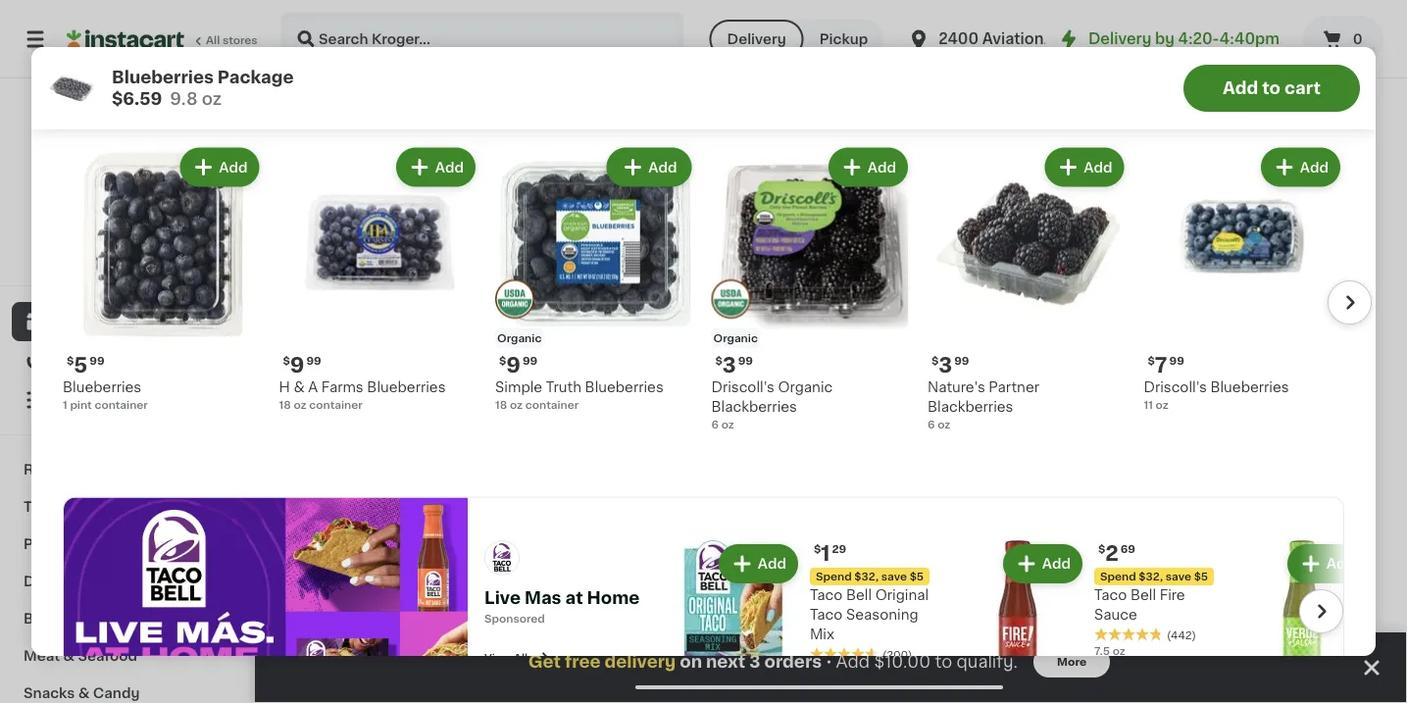 Task type: describe. For each thing, give the bounding box(es) containing it.
99 inside "4 99"
[[322, 253, 337, 263]]

seasoning
[[846, 608, 919, 622]]

blueberries package $6.59 9.8 oz
[[112, 69, 294, 107]]

add button inside "link"
[[1289, 546, 1365, 582]]

kroger inside add kroger plus to save "link"
[[78, 257, 116, 268]]

mas
[[525, 590, 562, 607]]

orders
[[764, 654, 822, 670]]

4 inside product group
[[305, 644, 320, 665]]

package for blueberries package 9.8 oz
[[558, 278, 617, 291]]

0.46
[[693, 313, 718, 323]]

get
[[528, 654, 561, 670]]

$ 9 99 for h
[[283, 355, 321, 375]]

h & a farms blueberries 18 oz container
[[279, 381, 446, 411]]

super
[[1259, 670, 1299, 684]]

add to cart button
[[1184, 65, 1360, 112]]

99 for pom wonderful ready- to-eat pomegranate arils
[[866, 253, 881, 263]]

$ 3 99 up nature's
[[932, 355, 970, 375]]

$5 for 1
[[910, 571, 924, 582]]

view all (40+) button
[[1134, 5, 1258, 44]]

item carousel region containing best sellers
[[294, 397, 1368, 703]]

sour
[[764, 670, 796, 684]]

7
[[1155, 355, 1168, 375]]

thanksgiving essentials
[[24, 500, 193, 514]]

red
[[1202, 278, 1230, 291]]

99 for blueberries
[[90, 356, 105, 366]]

add button for mission super soft soft taco flour tortillas
[[1287, 474, 1362, 509]]

seafood
[[78, 649, 137, 663]]

4:20-
[[1178, 32, 1220, 46]]

nacho
[[1021, 690, 1066, 703]]

container inside h & a farms blueberries 18 oz container
[[309, 400, 363, 411]]

9 for h
[[290, 355, 304, 375]]

$ 3 99 for 6
[[843, 644, 881, 665]]

aviation
[[982, 32, 1044, 46]]

item badge image
[[495, 280, 535, 319]]

eggs
[[80, 575, 115, 588]]

add inside "link"
[[1327, 557, 1355, 571]]

add link
[[1234, 541, 1407, 678]]

69
[[1121, 544, 1136, 555]]

it
[[86, 354, 96, 368]]

$ inside $ 1 99
[[661, 645, 669, 656]]

taco inside '2 mission super soft soft taco flour tortillas'
[[1202, 690, 1235, 703]]

delivery button
[[710, 20, 804, 59]]

$32, for 1
[[855, 571, 879, 582]]

$ 6 99
[[1025, 644, 1063, 665]]

6 inside 'nature's partner blackberries 6 oz'
[[928, 419, 935, 430]]

all stores link
[[67, 12, 259, 67]]

farms
[[321, 381, 364, 394]]

sellers
[[349, 407, 423, 427]]

10
[[1032, 252, 1056, 272]]

2400 aviation dr
[[939, 32, 1066, 46]]

add button for driscoll's blueberries
[[1263, 150, 1339, 185]]

save for 2
[[1166, 571, 1192, 582]]

lime
[[353, 278, 386, 291]]

view all (30+) button
[[1134, 397, 1258, 436]]

tortillas
[[1276, 690, 1330, 703]]

add inside "link"
[[53, 257, 76, 268]]

$ 5 99
[[67, 355, 105, 375]]

kroger for kroger
[[101, 195, 149, 209]]

$0.87 each (estimated) element
[[657, 249, 823, 275]]

add button for nature's partner blackberries
[[1047, 150, 1122, 185]]

$ 10 99
[[1025, 252, 1073, 272]]

texas
[[570, 670, 609, 684]]

view for view all (30+)
[[1142, 410, 1176, 424]]

oz inside 'nature's partner blackberries 6 oz'
[[938, 419, 951, 430]]

spend for 1
[[816, 571, 852, 582]]

99 for driscoll's blueberries
[[1170, 356, 1185, 366]]

related items
[[63, 90, 214, 111]]

6 up item badge icon
[[487, 252, 501, 272]]

59 inside 6 59
[[503, 253, 518, 263]]

delivery for delivery
[[727, 32, 786, 46]]

ready-
[[952, 278, 1003, 291]]

fresh
[[294, 14, 355, 35]]

pricing
[[96, 218, 135, 229]]

view for view pricing policy
[[67, 218, 93, 229]]

produce link
[[12, 526, 238, 563]]

1 4 from the top
[[305, 252, 320, 272]]

stock
[[723, 332, 754, 343]]

$ inside the $ 1 29
[[814, 544, 821, 555]]

39
[[322, 645, 337, 656]]

related
[[63, 90, 147, 111]]

all for (40+)
[[1179, 18, 1195, 31]]

$ 4 39
[[298, 644, 337, 665]]

product group containing 1
[[657, 468, 823, 703]]

product group containing 7
[[1144, 144, 1345, 413]]

policy
[[137, 218, 172, 229]]

meat & seafood
[[24, 649, 137, 663]]

add button for blueberries
[[182, 150, 257, 185]]

to inside the treatment tracker modal dialog
[[935, 654, 952, 670]]

spend $32, save $5 for 2
[[1100, 571, 1208, 582]]

dairy & eggs
[[24, 575, 115, 588]]

oz inside driscoll's organic blackberries 6 oz
[[721, 419, 734, 430]]

2 inside the organic lime 2 lb bag
[[294, 297, 301, 308]]

add kroger plus to save
[[53, 257, 185, 268]]

qualify.
[[957, 654, 1018, 670]]

eat
[[859, 297, 882, 311]]

$ inside the $ 7 99
[[1148, 356, 1155, 366]]

2 inside button
[[724, 35, 731, 46]]

oz inside blueberries package $6.59 9.8 oz
[[202, 91, 222, 107]]

$ inside $ 0 87
[[661, 253, 669, 263]]

muffins
[[892, 690, 945, 703]]

bell for 1
[[846, 589, 872, 602]]

view for view all
[[484, 653, 511, 664]]

flour
[[1238, 690, 1273, 703]]

pickup
[[820, 32, 868, 46]]

87
[[685, 253, 699, 263]]

bag
[[317, 297, 338, 308]]

$ inside $ 6 59
[[1206, 253, 1213, 263]]

to inside "link"
[[145, 257, 157, 268]]

shop
[[55, 315, 92, 329]]

sauce
[[1095, 608, 1137, 622]]

99 for simple truth blueberries
[[523, 356, 538, 366]]

plus
[[119, 257, 143, 268]]

$ right •
[[843, 645, 850, 656]]

$ inside $ 5 99
[[67, 356, 74, 366]]

$5 for 2
[[1194, 571, 1208, 582]]

spend for 2
[[1100, 571, 1136, 582]]

$ down in
[[715, 356, 723, 366]]

$ 7 99
[[1148, 355, 1185, 375]]

simple
[[495, 381, 542, 394]]

meat
[[24, 649, 60, 663]]

(200)
[[883, 649, 912, 660]]

produce
[[24, 537, 83, 551]]

at
[[565, 590, 583, 607]]

product group containing 5
[[63, 144, 263, 413]]

& for h
[[294, 381, 305, 394]]

(442)
[[1167, 630, 1196, 641]]

18 inside h & a farms blueberries 18 oz container
[[279, 400, 291, 411]]

0 horizontal spatial live mas at home. shop now. image
[[64, 498, 468, 703]]

$ 9 99 for simple
[[499, 355, 538, 375]]

cream
[[657, 690, 703, 703]]

0 horizontal spatial all
[[206, 35, 220, 46]]

simple truth blueberries 18 oz container
[[495, 381, 664, 411]]

$ inside $ 6 99
[[1025, 645, 1032, 656]]

1 for spend $32, save $5
[[821, 543, 830, 564]]

1 for kroger original sour cream
[[669, 644, 678, 665]]

$ 1 29
[[814, 543, 847, 564]]

3 up nature's
[[939, 355, 953, 375]]

(40+)
[[1199, 18, 1237, 31]]

save for 1
[[881, 571, 907, 582]]

gala
[[657, 278, 689, 291]]

3 for 6
[[850, 644, 864, 665]]

driscoll's for 3
[[712, 381, 775, 394]]

$ 0 87
[[661, 252, 699, 272]]

buy
[[55, 354, 83, 368]]

apple
[[692, 278, 733, 291]]

59 inside $ 6 59
[[1229, 253, 1244, 263]]

lb inside button
[[734, 35, 744, 46]]

$6.59
[[112, 91, 162, 107]]

beverages
[[24, 612, 99, 626]]

recipes
[[24, 463, 81, 477]]

add to cart
[[1223, 80, 1321, 97]]

original for 1
[[707, 670, 761, 684]]

snowfox seedless watermelon
[[1021, 278, 1147, 311]]

add kroger plus to save link
[[53, 255, 197, 271]]

toast
[[476, 690, 513, 703]]

(est.)
[[750, 250, 791, 266]]

delivery by 4:20-4:40pm link
[[1057, 27, 1280, 51]]

taco bell fire sauce
[[1095, 589, 1185, 622]]

0 inside button
[[1353, 32, 1363, 46]]

garlic
[[526, 670, 566, 684]]

pint
[[70, 400, 92, 411]]

h
[[279, 381, 290, 394]]

each inside $0.87 each (estimated) element
[[707, 250, 746, 266]]

driscoll's for 7
[[1144, 381, 1207, 394]]



Task type: locate. For each thing, give the bounding box(es) containing it.
add
[[1223, 80, 1259, 97], [1324, 92, 1352, 106], [219, 160, 248, 174], [435, 160, 464, 174], [651, 160, 679, 174], [868, 160, 896, 174], [1084, 160, 1113, 174], [1300, 160, 1329, 174], [53, 257, 76, 268], [416, 484, 444, 498], [597, 484, 626, 498], [779, 484, 808, 498], [961, 484, 989, 498], [1142, 484, 1171, 498], [1324, 484, 1352, 498], [758, 557, 787, 571], [1042, 557, 1071, 571], [1327, 557, 1355, 571], [836, 654, 870, 670]]

★★★★★
[[1095, 627, 1163, 641], [1095, 627, 1163, 641], [810, 647, 879, 660], [810, 647, 879, 660]]

1 horizontal spatial 0
[[1353, 32, 1363, 46]]

0 vertical spatial 0
[[1353, 32, 1363, 46]]

soft up tortillas
[[1303, 670, 1332, 684]]

2 horizontal spatial 1
[[821, 543, 830, 564]]

$ 6 59
[[1206, 252, 1244, 272]]

$ 3 99 up pom
[[843, 252, 881, 272]]

3 up pom
[[850, 252, 864, 272]]

all for (30+)
[[1179, 410, 1195, 424]]

view up toast
[[484, 653, 511, 664]]

99 right 10 on the right
[[1058, 253, 1073, 263]]

organic inside driscoll's organic blackberries 6 oz
[[778, 381, 833, 394]]

kroger for kroger original sour cream
[[657, 670, 704, 684]]

$ 3 99 down "stock"
[[715, 355, 753, 375]]

0 button
[[1303, 16, 1384, 63]]

•
[[826, 654, 832, 670]]

spend
[[816, 571, 852, 582], [1100, 571, 1136, 582]]

49
[[502, 645, 517, 656]]

nature's
[[928, 381, 985, 394]]

2 9 from the left
[[506, 355, 521, 375]]

beverages link
[[12, 600, 238, 637]]

1 horizontal spatial live mas at home. shop now. image
[[484, 541, 520, 576]]

2 driscoll's from the left
[[1144, 381, 1207, 394]]

blackberries inside 'nature's partner blackberries 6 oz'
[[928, 400, 1014, 414]]

organic lime 2 lb bag
[[294, 278, 386, 308]]

blueberries inside the blueberries package 9.8 oz
[[476, 278, 555, 291]]

$ inside "$ 2 69"
[[1098, 544, 1106, 555]]

view down 7 at right
[[1142, 410, 1176, 424]]

view pricing policy
[[67, 218, 172, 229]]

add button
[[1287, 81, 1362, 117], [182, 150, 257, 185], [398, 150, 474, 185], [612, 150, 690, 185], [830, 150, 906, 185], [1047, 150, 1122, 185], [1263, 150, 1339, 185], [379, 474, 454, 509], [560, 474, 636, 509], [742, 474, 817, 509], [923, 474, 999, 509], [1105, 474, 1181, 509], [1287, 474, 1362, 509], [721, 546, 796, 582], [1005, 546, 1081, 582], [1289, 546, 1365, 582]]

driscoll's inside driscoll's blueberries 11 oz
[[1144, 381, 1207, 394]]

kroger inside kroger garlic texas toast
[[476, 670, 522, 684]]

2 all from the top
[[1179, 410, 1195, 424]]

blueberries inside blueberries package $6.59 9.8 oz
[[112, 69, 214, 86]]

candy
[[93, 687, 140, 700]]

$ 3 99 for 3
[[715, 355, 753, 375]]

package down stores
[[218, 69, 294, 86]]

package inside blueberries package $6.59 9.8 oz
[[218, 69, 294, 86]]

mix
[[810, 628, 835, 642]]

1 horizontal spatial $32,
[[1139, 571, 1163, 582]]

thomas' original english muffins
[[839, 670, 955, 703]]

add button for simple truth blueberries
[[612, 150, 690, 185]]

each inside gala apple $1.89 / lb about 0.46 lb each many in stock
[[733, 313, 760, 323]]

bell inside taco bell original taco seasoning mix
[[846, 589, 872, 602]]

& inside h & a farms blueberries 18 oz container
[[294, 381, 305, 394]]

blueberries
[[112, 69, 214, 86], [476, 278, 555, 291], [63, 381, 141, 394], [367, 381, 446, 394], [585, 381, 664, 394], [1211, 381, 1289, 394]]

$ left on
[[661, 645, 669, 656]]

view all
[[484, 653, 528, 664]]

$ left 87
[[661, 253, 669, 263]]

partner
[[989, 381, 1040, 394]]

add button for thomas' original english muffins
[[923, 474, 999, 509]]

1 vertical spatial 9.8
[[476, 297, 494, 308]]

$5 up seasoning
[[910, 571, 924, 582]]

package inside the blueberries package 9.8 oz
[[558, 278, 617, 291]]

each
[[707, 250, 746, 266], [733, 313, 760, 323]]

add button for doritos tortilla chips, nacho chees
[[1105, 474, 1181, 509]]

oz inside the blueberries package 9.8 oz
[[496, 297, 509, 308]]

4 99
[[305, 252, 337, 272]]

1 vertical spatial 1
[[821, 543, 830, 564]]

/
[[690, 297, 694, 308]]

99 up nature's
[[955, 356, 970, 366]]

blueberries down 6 59
[[476, 278, 555, 291]]

kroger down satisfaction
[[78, 257, 116, 268]]

watermelon inside snowfox seedless watermelon
[[1021, 297, 1104, 311]]

2 soft from the left
[[1335, 670, 1364, 684]]

kroger for kroger garlic texas toast
[[476, 670, 522, 684]]

bell inside taco bell fire sauce
[[1131, 589, 1156, 602]]

1 horizontal spatial driscoll's
[[1144, 381, 1207, 394]]

99 for doritos tortilla chips, nacho chees
[[1048, 645, 1063, 656]]

99 right 7 at right
[[1170, 356, 1185, 366]]

package right item badge icon
[[558, 278, 617, 291]]

2 spend from the left
[[1100, 571, 1136, 582]]

9 for simple
[[506, 355, 521, 375]]

to right plus
[[145, 257, 157, 268]]

lb inside the organic lime 2 lb bag
[[304, 297, 314, 308]]

100% satisfaction guarantee
[[50, 238, 208, 249]]

container inside 2 lb container button
[[747, 35, 800, 46]]

to right $10.00
[[935, 654, 952, 670]]

3 up thomas'
[[850, 644, 864, 665]]

9.8 inside the blueberries package 9.8 oz
[[476, 297, 494, 308]]

1 horizontal spatial spend $32, save $5
[[1100, 571, 1208, 582]]

1 horizontal spatial 18
[[495, 400, 507, 411]]

$ up snowfox
[[1025, 253, 1032, 263]]

2 vertical spatial 1
[[669, 644, 678, 665]]

2 inside '2 mission super soft soft taco flour tortillas'
[[1213, 644, 1227, 665]]

18 down h
[[279, 400, 291, 411]]

2 blackberries from the left
[[928, 400, 1014, 414]]

taco bell original taco seasoning mix
[[810, 589, 929, 642]]

all stores
[[206, 35, 258, 46]]

all left get
[[514, 653, 528, 664]]

seedless inside snowfox seedless watermelon
[[1084, 278, 1147, 291]]

0 vertical spatial 4
[[305, 252, 320, 272]]

6 down in
[[712, 419, 719, 430]]

driscoll's inside driscoll's organic blackberries 6 oz
[[712, 381, 775, 394]]

2 watermelon from the left
[[1202, 297, 1286, 311]]

spend $32, save $5 for 1
[[816, 571, 924, 582]]

seedless inside the red seedless watermelon
[[1234, 278, 1297, 291]]

view
[[1142, 18, 1176, 31], [67, 218, 93, 229], [1142, 410, 1176, 424], [484, 653, 511, 664]]

all left stores
[[206, 35, 220, 46]]

treatment tracker modal dialog
[[255, 633, 1407, 703]]

& right meat
[[63, 649, 75, 663]]

0 vertical spatial all
[[1179, 18, 1195, 31]]

1 vertical spatial all
[[514, 653, 528, 664]]

6 inside driscoll's organic blackberries 6 oz
[[712, 419, 719, 430]]

1 horizontal spatial delivery
[[1089, 32, 1152, 46]]

$ left 29
[[814, 544, 821, 555]]

99 up pom
[[866, 253, 881, 263]]

2 18 from the left
[[495, 400, 507, 411]]

product group containing 4
[[294, 468, 460, 703]]

fire
[[1160, 589, 1185, 602]]

more
[[1057, 657, 1087, 667]]

watermelon for 10
[[1021, 297, 1104, 311]]

9 up best
[[290, 355, 304, 375]]

2 $ 9 99 from the left
[[499, 355, 538, 375]]

1 inside blueberries 1 pint container
[[63, 400, 67, 411]]

$ inside $ 2 49
[[480, 645, 487, 656]]

1 $32, from the left
[[855, 571, 879, 582]]

driscoll's blueberries 11 oz
[[1144, 381, 1289, 411]]

container right pint
[[95, 400, 148, 411]]

meat & seafood link
[[12, 637, 238, 675]]

spend down "$ 2 69"
[[1100, 571, 1136, 582]]

save inside "link"
[[159, 257, 185, 268]]

0 horizontal spatial $32,
[[855, 571, 879, 582]]

to inside button
[[1262, 80, 1281, 97]]

fresh fruit
[[294, 14, 411, 35]]

$ left the 49
[[480, 645, 487, 656]]

99 for nature's partner blackberries
[[955, 356, 970, 366]]

service type group
[[710, 20, 884, 59]]

delivery left by on the right top
[[1089, 32, 1152, 46]]

spend $32, save $5 up fire at the bottom
[[1100, 571, 1208, 582]]

$32, for 2
[[1139, 571, 1163, 582]]

2 bell from the left
[[1131, 589, 1156, 602]]

2400 aviation dr button
[[907, 12, 1066, 67]]

0 horizontal spatial $5
[[910, 571, 924, 582]]

guarantee
[[151, 238, 208, 249]]

container down farms
[[309, 400, 363, 411]]

0 vertical spatial all
[[206, 35, 220, 46]]

view pricing policy link
[[67, 216, 183, 231]]

2 4 from the top
[[305, 644, 320, 665]]

dr
[[1048, 32, 1066, 46]]

lists
[[55, 393, 89, 407]]

pom
[[839, 278, 873, 291]]

$1.89
[[657, 297, 687, 308]]

1 horizontal spatial soft
[[1335, 670, 1364, 684]]

0 horizontal spatial package
[[218, 69, 294, 86]]

0
[[1353, 32, 1363, 46], [669, 252, 683, 272]]

add inside button
[[1223, 80, 1259, 97]]

all up delivery by 4:20-4:40pm
[[1179, 18, 1195, 31]]

1 horizontal spatial all
[[514, 653, 528, 664]]

$5
[[910, 571, 924, 582], [1194, 571, 1208, 582]]

about
[[657, 313, 690, 323]]

kroger inside kroger original sour cream
[[657, 670, 704, 684]]

1 left 29
[[821, 543, 830, 564]]

dairy & eggs link
[[12, 563, 238, 600]]

watermelon inside the red seedless watermelon
[[1202, 297, 1286, 311]]

1 bell from the left
[[846, 589, 872, 602]]

more button
[[1034, 646, 1110, 678]]

blackberries down nature's
[[928, 400, 1014, 414]]

driscoll's organic blackberries 6 oz
[[712, 381, 833, 430]]

2 seedless from the left
[[1234, 278, 1297, 291]]

99 inside $ 10 99
[[1058, 253, 1073, 263]]

add button for kroger original sour cream
[[742, 474, 817, 509]]

seedless for 10
[[1084, 278, 1147, 291]]

$ 3 99 for 10
[[843, 252, 881, 272]]

7.5 oz
[[1095, 645, 1126, 656]]

blackberries inside driscoll's organic blackberries 6 oz
[[712, 400, 797, 414]]

3 down "stock"
[[723, 355, 736, 375]]

$ inside $ 10 99
[[1025, 253, 1032, 263]]

1 horizontal spatial to
[[935, 654, 952, 670]]

99 down "stock"
[[738, 356, 753, 366]]

add button for h & a farms blueberries
[[398, 150, 474, 185]]

$ up nature's
[[932, 356, 939, 366]]

add inside the treatment tracker modal dialog
[[836, 654, 870, 670]]

satisfaction
[[83, 238, 148, 249]]

nsored
[[506, 614, 545, 624]]

each up apple
[[707, 250, 746, 266]]

3 for 3
[[723, 355, 736, 375]]

on
[[680, 654, 702, 670]]

1 horizontal spatial $ 9 99
[[499, 355, 538, 375]]

99 for h & a farms blueberries
[[306, 356, 321, 366]]

& left eggs
[[65, 575, 76, 588]]

bell left fire at the bottom
[[1131, 589, 1156, 602]]

driscoll's down the $ 7 99
[[1144, 381, 1207, 394]]

59
[[503, 253, 518, 263], [1229, 253, 1244, 263]]

view up 100%
[[67, 218, 93, 229]]

3 inside the treatment tracker modal dialog
[[750, 654, 761, 670]]

organic inside the organic lime 2 lb bag
[[294, 278, 349, 291]]

0 horizontal spatial spend $32, save $5
[[816, 571, 924, 582]]

1 59 from the left
[[503, 253, 518, 263]]

kroger up "cream"
[[657, 670, 704, 684]]

kroger logo image
[[82, 102, 168, 188]]

pickup button
[[804, 20, 884, 59]]

0 horizontal spatial 0
[[669, 252, 683, 272]]

1 horizontal spatial save
[[881, 571, 907, 582]]

get free delivery on next 3 orders • add $10.00 to qualify.
[[528, 654, 1018, 670]]

add button for kroger garlic texas toast
[[560, 474, 636, 509]]

$ 9 99
[[283, 355, 321, 375], [499, 355, 538, 375]]

99 for thomas' original english muffins
[[866, 645, 881, 656]]

0 horizontal spatial delivery
[[727, 32, 786, 46]]

0 horizontal spatial 9
[[290, 355, 304, 375]]

9 up simple at the bottom left of the page
[[506, 355, 521, 375]]

seedless down $ 6 59 in the right of the page
[[1234, 278, 1297, 291]]

view for view all (40+)
[[1142, 18, 1176, 31]]

blueberries up sellers
[[367, 381, 446, 394]]

item carousel region containing 5
[[35, 136, 1372, 489]]

0 vertical spatial 1
[[63, 400, 67, 411]]

3 left sour
[[750, 654, 761, 670]]

english
[[839, 690, 889, 703]]

1 horizontal spatial 9.8
[[476, 297, 494, 308]]

1 18 from the left
[[279, 400, 291, 411]]

& for snacks
[[78, 687, 90, 700]]

blueberries down "buy it again"
[[63, 381, 141, 394]]

container left pickup
[[747, 35, 800, 46]]

add button for red seedless watermelon
[[1287, 81, 1362, 117]]

delivery for delivery by 4:20-4:40pm
[[1089, 32, 1152, 46]]

watermelon for 6
[[1202, 297, 1286, 311]]

1 horizontal spatial 1
[[669, 644, 678, 665]]

1 horizontal spatial seedless
[[1234, 278, 1297, 291]]

$32, up fire at the bottom
[[1139, 571, 1163, 582]]

9.8 right $6.59
[[170, 91, 198, 107]]

0 horizontal spatial spend
[[816, 571, 852, 582]]

blueberries up (30+)
[[1211, 381, 1289, 394]]

2 59 from the left
[[1229, 253, 1244, 263]]

1 spend $32, save $5 from the left
[[816, 571, 924, 582]]

$5 up (442)
[[1194, 571, 1208, 582]]

0 vertical spatial package
[[218, 69, 294, 86]]

original for 3
[[902, 670, 955, 684]]

99 for kroger original sour cream
[[680, 645, 695, 656]]

add button for driscoll's organic blackberries
[[830, 150, 906, 185]]

$ up 11
[[1148, 356, 1155, 366]]

free
[[565, 654, 601, 670]]

soft
[[1303, 670, 1332, 684], [1335, 670, 1364, 684]]

2 lb container button
[[724, 0, 917, 49]]

blueberries inside h & a farms blueberries 18 oz container
[[367, 381, 446, 394]]

18 down simple at the bottom left of the page
[[495, 400, 507, 411]]

blueberries inside driscoll's blueberries 11 oz
[[1211, 381, 1289, 394]]

essentials
[[121, 500, 193, 514]]

1 vertical spatial 0
[[669, 252, 683, 272]]

oz inside simple truth blueberries 18 oz container
[[510, 400, 523, 411]]

0 horizontal spatial bell
[[846, 589, 872, 602]]

shop link
[[12, 302, 238, 341]]

delivery
[[605, 654, 676, 670]]

1 seedless from the left
[[1084, 278, 1147, 291]]

1 all from the top
[[1179, 18, 1195, 31]]

2 $5 from the left
[[1194, 571, 1208, 582]]

original up seasoning
[[875, 589, 929, 602]]

bell for 2
[[1131, 589, 1156, 602]]

99 left (200)
[[866, 645, 881, 656]]

&
[[294, 381, 305, 394], [65, 575, 76, 588], [63, 649, 75, 663], [78, 687, 90, 700]]

package
[[218, 69, 294, 86], [558, 278, 617, 291]]

live mas at home. shop now. image
[[64, 498, 468, 703], [484, 541, 520, 576]]

3 for 10
[[850, 252, 864, 272]]

item carousel region
[[294, 5, 1368, 382], [35, 136, 1372, 489], [294, 397, 1368, 703]]

1 horizontal spatial blackberries
[[928, 400, 1014, 414]]

container inside simple truth blueberries 18 oz container
[[525, 400, 579, 411]]

1 horizontal spatial package
[[558, 278, 617, 291]]

spo
[[484, 614, 506, 624]]

oz inside driscoll's blueberries 11 oz
[[1156, 400, 1169, 411]]

original inside kroger original sour cream
[[707, 670, 761, 684]]

99 up the organic lime 2 lb bag
[[322, 253, 337, 263]]

view inside "link"
[[67, 218, 93, 229]]

oz inside h & a farms blueberries 18 oz container
[[294, 400, 307, 411]]

0 horizontal spatial 9.8
[[170, 91, 198, 107]]

0 horizontal spatial blackberries
[[712, 400, 797, 414]]

1 horizontal spatial $5
[[1194, 571, 1208, 582]]

0 horizontal spatial to
[[145, 257, 157, 268]]

6 up the red
[[1213, 252, 1227, 272]]

blackberries for nature's
[[928, 400, 1014, 414]]

container down truth
[[525, 400, 579, 411]]

1 vertical spatial 4
[[305, 644, 320, 665]]

container inside blueberries 1 pint container
[[95, 400, 148, 411]]

snowfox
[[1021, 278, 1080, 291]]

delivery left pickup
[[727, 32, 786, 46]]

99 for snowfox seedless watermelon
[[1058, 253, 1073, 263]]

instacart logo image
[[67, 27, 184, 51]]

live mas at home spo nsored
[[484, 590, 640, 624]]

blueberries inside simple truth blueberries 18 oz container
[[585, 381, 664, 394]]

$ left 39
[[298, 645, 305, 656]]

99 right 5
[[90, 356, 105, 366]]

2 horizontal spatial to
[[1262, 80, 1281, 97]]

taco inside taco bell fire sauce
[[1095, 589, 1127, 602]]

nature's partner blackberries 6 oz
[[928, 381, 1040, 430]]

1 horizontal spatial 9
[[506, 355, 521, 375]]

1 vertical spatial each
[[733, 313, 760, 323]]

1 vertical spatial package
[[558, 278, 617, 291]]

next
[[706, 654, 746, 670]]

4:40pm
[[1220, 32, 1280, 46]]

& left a
[[294, 381, 305, 394]]

delivery inside button
[[727, 32, 786, 46]]

1 vertical spatial all
[[1179, 410, 1195, 424]]

kroger garlic texas toast
[[476, 670, 609, 703]]

original right on
[[707, 670, 761, 684]]

1 $5 from the left
[[910, 571, 924, 582]]

original inside 'thomas' original english muffins'
[[902, 670, 955, 684]]

$32, up taco bell original taco seasoning mix
[[855, 571, 879, 582]]

seedless for 6
[[1234, 278, 1297, 291]]

driscoll's down "stock"
[[712, 381, 775, 394]]

0 vertical spatial 9.8
[[170, 91, 198, 107]]

blackberries for driscoll's
[[712, 400, 797, 414]]

100% satisfaction guarantee button
[[31, 231, 220, 251]]

blueberries up items
[[112, 69, 214, 86]]

kroger inside kroger link
[[101, 195, 149, 209]]

99 for driscoll's organic blackberries
[[738, 356, 753, 366]]

1 horizontal spatial bell
[[1131, 589, 1156, 602]]

blueberries package 9.8 oz
[[476, 278, 617, 308]]

1 vertical spatial to
[[145, 257, 157, 268]]

99 inside $ 1 99
[[680, 645, 695, 656]]

recipes link
[[12, 451, 238, 488]]

gala apple $1.89 / lb about 0.46 lb each many in stock
[[657, 278, 760, 343]]

original
[[875, 589, 929, 602], [902, 670, 955, 684], [707, 670, 761, 684]]

& for dairy
[[65, 575, 76, 588]]

1 $ 9 99 from the left
[[283, 355, 321, 375]]

4 up the organic lime 2 lb bag
[[305, 252, 320, 272]]

save up seasoning
[[881, 571, 907, 582]]

0 horizontal spatial 1
[[63, 400, 67, 411]]

0 horizontal spatial watermelon
[[1021, 297, 1104, 311]]

1 horizontal spatial 59
[[1229, 253, 1244, 263]]

$ inside $ 4 39
[[298, 645, 305, 656]]

$32,
[[855, 571, 879, 582], [1139, 571, 1163, 582]]

2 horizontal spatial save
[[1166, 571, 1192, 582]]

$ 3 99 up thomas'
[[843, 644, 881, 665]]

6 down nature's
[[928, 419, 935, 430]]

4 left 39
[[305, 644, 320, 665]]

0 horizontal spatial driscoll's
[[712, 381, 775, 394]]

$ 9 99 up simple at the bottom left of the page
[[499, 355, 538, 375]]

1 left on
[[669, 644, 678, 665]]

package for blueberries package $6.59 9.8 oz
[[218, 69, 294, 86]]

$ up pom
[[843, 253, 850, 263]]

0 horizontal spatial save
[[159, 257, 185, 268]]

item carousel region containing fresh fruit
[[294, 5, 1368, 382]]

59 up the red
[[1229, 253, 1244, 263]]

$ left it
[[67, 356, 74, 366]]

& for meat
[[63, 649, 75, 663]]

1
[[63, 400, 67, 411], [821, 543, 830, 564], [669, 644, 678, 665]]

6 up the doritos
[[1032, 644, 1046, 665]]

item badge image
[[712, 280, 751, 319]]

buy it again
[[55, 354, 138, 368]]

2 $32, from the left
[[1139, 571, 1163, 582]]

kroger up view pricing policy "link"
[[101, 195, 149, 209]]

snacks & candy link
[[12, 675, 238, 703]]

99 inside $ 6 99
[[1048, 645, 1063, 656]]

to left cart
[[1262, 80, 1281, 97]]

1 horizontal spatial spend
[[1100, 571, 1136, 582]]

all left (30+)
[[1179, 410, 1195, 424]]

blueberries inside blueberries 1 pint container
[[63, 381, 141, 394]]

buy it again link
[[12, 341, 238, 381]]

thomas'
[[839, 670, 898, 684]]

1 blackberries from the left
[[712, 400, 797, 414]]

18 inside simple truth blueberries 18 oz container
[[495, 400, 507, 411]]

$ up simple at the bottom left of the page
[[499, 356, 506, 366]]

2 vertical spatial to
[[935, 654, 952, 670]]

best
[[294, 407, 344, 427]]

1 watermelon from the left
[[1021, 297, 1104, 311]]

None search field
[[280, 12, 684, 67]]

kroger original sour cream
[[657, 670, 796, 703]]

2
[[724, 35, 731, 46], [294, 297, 301, 308], [1106, 543, 1119, 564], [487, 644, 500, 665], [1213, 644, 1227, 665]]

0 horizontal spatial 18
[[279, 400, 291, 411]]

0 horizontal spatial seedless
[[1084, 278, 1147, 291]]

2 spend $32, save $5 from the left
[[1100, 571, 1208, 582]]

0 horizontal spatial soft
[[1303, 670, 1332, 684]]

0 horizontal spatial 59
[[503, 253, 518, 263]]

0 inside item carousel region
[[669, 252, 683, 272]]

0 vertical spatial to
[[1262, 80, 1281, 97]]

$ up h
[[283, 356, 290, 366]]

1 left pint
[[63, 400, 67, 411]]

view up by on the right top
[[1142, 18, 1176, 31]]

1 9 from the left
[[290, 355, 304, 375]]

product group containing 10
[[1021, 76, 1187, 353]]

99 inside $ 5 99
[[90, 356, 105, 366]]

original inside taco bell original taco seasoning mix
[[875, 589, 929, 602]]

99 up a
[[306, 356, 321, 366]]

2 mission super soft soft taco flour tortillas
[[1202, 644, 1364, 703]]

99 inside the $ 7 99
[[1170, 356, 1185, 366]]

9.8 inside blueberries package $6.59 9.8 oz
[[170, 91, 198, 107]]

0 vertical spatial each
[[707, 250, 746, 266]]

59 up item badge icon
[[503, 253, 518, 263]]

99 up simple at the bottom left of the page
[[523, 356, 538, 366]]

blackberries down "stock"
[[712, 400, 797, 414]]

each up "stock"
[[733, 313, 760, 323]]

product group
[[839, 76, 1005, 367], [1021, 76, 1187, 353], [1202, 76, 1368, 330], [63, 144, 263, 413], [279, 144, 480, 413], [495, 144, 696, 413], [712, 144, 912, 433], [928, 144, 1128, 433], [1144, 144, 1345, 413], [294, 468, 460, 703], [476, 468, 642, 703], [657, 468, 823, 703], [839, 468, 1005, 703], [1021, 468, 1187, 703], [1202, 468, 1368, 703]]

watermelon down snowfox
[[1021, 297, 1104, 311]]

1 horizontal spatial watermelon
[[1202, 297, 1286, 311]]

1 driscoll's from the left
[[712, 381, 775, 394]]

1 spend from the left
[[816, 571, 852, 582]]

0 horizontal spatial $ 9 99
[[283, 355, 321, 375]]

1 soft from the left
[[1303, 670, 1332, 684]]



Task type: vqa. For each thing, say whether or not it's contained in the screenshot.
A WOMAN HANDING OVER A GROCERY BAG TO A CUSTOMER THROUGH THEIR FRONT DOOR. image
no



